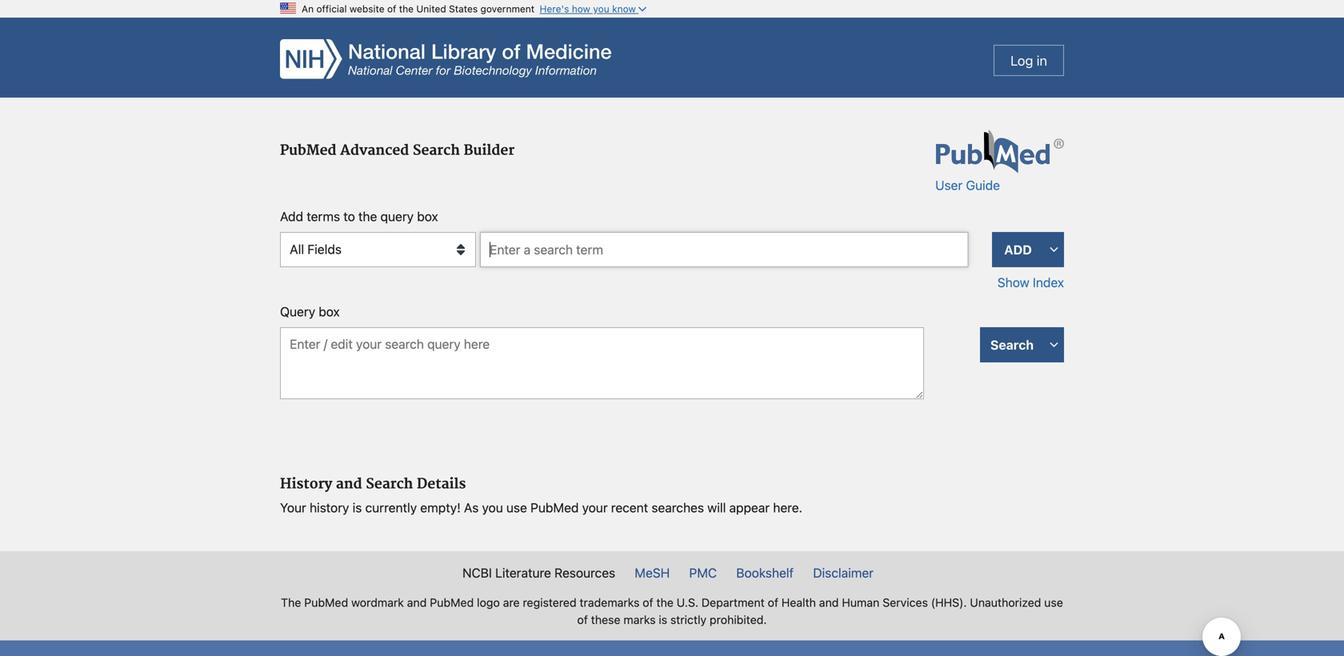 Task type: describe. For each thing, give the bounding box(es) containing it.
pubmed inside history and search details your history is currently empty! as you use pubmed your recent searches will appear here.
[[531, 500, 579, 515]]

united
[[416, 3, 446, 14]]

history
[[310, 500, 349, 515]]

0 vertical spatial box
[[417, 209, 438, 224]]

services
[[883, 596, 928, 609]]

as
[[464, 500, 479, 515]]

your
[[582, 500, 608, 515]]

search inside button
[[990, 337, 1034, 352]]

is inside the pubmed wordmark and pubmed logo are registered trademarks of the u.s. department of health and human services (hhs). unauthorized use of these marks is strictly prohibited.
[[659, 613, 667, 627]]

show index
[[998, 275, 1064, 290]]

pubmed right "the"
[[304, 596, 348, 609]]

here's
[[540, 3, 569, 14]]

search for history and search details your history is currently empty! as you use pubmed your recent searches will appear here.
[[366, 476, 413, 493]]

marks
[[624, 613, 656, 627]]

here.
[[773, 500, 803, 515]]

log in
[[1011, 52, 1047, 68]]

user guide
[[935, 178, 1000, 193]]

of left the health
[[768, 596, 778, 609]]

search button
[[980, 327, 1044, 362]]

u.s. flag image
[[280, 0, 296, 16]]

recent
[[611, 500, 648, 515]]

will
[[707, 500, 726, 515]]

pubmed left logo in the bottom left of the page
[[430, 596, 474, 609]]

ncbi
[[462, 565, 492, 581]]

these
[[591, 613, 621, 627]]

you for details
[[482, 500, 503, 515]]

mesh link
[[627, 563, 678, 583]]

know
[[612, 3, 636, 14]]

bookshelf
[[736, 565, 794, 581]]

the
[[281, 596, 301, 609]]

index
[[1033, 275, 1064, 290]]

bookshelf link
[[728, 563, 802, 583]]

add button
[[992, 232, 1044, 267]]

and inside history and search details your history is currently empty! as you use pubmed your recent searches will appear here.
[[336, 476, 362, 493]]

pmc
[[689, 565, 717, 581]]

health
[[782, 596, 816, 609]]

prohibited.
[[710, 613, 767, 627]]

1 vertical spatial the
[[358, 209, 377, 224]]

history
[[280, 476, 332, 493]]

1 vertical spatial box
[[319, 304, 340, 319]]

resources
[[555, 565, 615, 581]]

pmc link
[[681, 563, 725, 583]]

log in link
[[994, 45, 1064, 76]]

you for of
[[593, 3, 609, 14]]

use inside history and search details your history is currently empty! as you use pubmed your recent searches will appear here.
[[506, 500, 527, 515]]

nih nlm logo image
[[280, 39, 611, 79]]

in
[[1037, 52, 1047, 68]]

official
[[316, 3, 347, 14]]

of right website
[[387, 3, 396, 14]]

builder
[[464, 142, 515, 159]]

appear
[[729, 500, 770, 515]]

pubmed left advanced
[[280, 142, 337, 159]]

department
[[702, 596, 765, 609]]

log
[[1011, 52, 1033, 68]]

literature
[[495, 565, 551, 581]]

Search Term: search field
[[480, 232, 968, 267]]

an official website of the united states government here's how you know
[[302, 3, 636, 14]]



Task type: vqa. For each thing, say whether or not it's contained in the screenshot.
are
yes



Task type: locate. For each thing, give the bounding box(es) containing it.
human
[[842, 596, 880, 609]]

your
[[280, 500, 306, 515]]

1 vertical spatial you
[[482, 500, 503, 515]]

mesh
[[635, 565, 670, 581]]

the inside the pubmed wordmark and pubmed logo are registered trademarks of the u.s. department of health and human services (hhs). unauthorized use of these marks is strictly prohibited.
[[657, 596, 674, 609]]

search left builder
[[413, 142, 460, 159]]

search down show
[[990, 337, 1034, 352]]

1 vertical spatial use
[[1044, 596, 1063, 609]]

you inside history and search details your history is currently empty! as you use pubmed your recent searches will appear here.
[[482, 500, 503, 515]]

registered
[[523, 596, 577, 609]]

user
[[935, 178, 963, 193]]

the left united
[[399, 3, 414, 14]]

an
[[302, 3, 314, 14]]

and right the health
[[819, 596, 839, 609]]

use inside the pubmed wordmark and pubmed logo are registered trademarks of the u.s. department of health and human services (hhs). unauthorized use of these marks is strictly prohibited.
[[1044, 596, 1063, 609]]

of up the marks
[[643, 596, 653, 609]]

0 horizontal spatial box
[[319, 304, 340, 319]]

use right as
[[506, 500, 527, 515]]

website
[[350, 3, 385, 14]]

of
[[387, 3, 396, 14], [643, 596, 653, 609], [768, 596, 778, 609], [577, 613, 588, 627]]

0 horizontal spatial is
[[353, 500, 362, 515]]

0 horizontal spatial you
[[482, 500, 503, 515]]

pubmed logo image
[[936, 130, 1064, 173]]

0 vertical spatial use
[[506, 500, 527, 515]]

disclaimer
[[813, 565, 874, 581]]

history and search details your history is currently empty! as you use pubmed your recent searches will appear here.
[[280, 476, 803, 515]]

terms
[[307, 209, 340, 224]]

show
[[998, 275, 1030, 290]]

you right as
[[482, 500, 503, 515]]

1 vertical spatial search
[[990, 337, 1034, 352]]

empty!
[[420, 500, 461, 515]]

how
[[572, 3, 590, 14]]

here's how you know button
[[540, 3, 647, 14]]

None search field
[[480, 232, 968, 267]]

1 horizontal spatial the
[[399, 3, 414, 14]]

search
[[413, 142, 460, 159], [990, 337, 1034, 352], [366, 476, 413, 493]]

1 horizontal spatial use
[[1044, 596, 1063, 609]]

is
[[353, 500, 362, 515], [659, 613, 667, 627]]

the pubmed wordmark and pubmed logo are registered trademarks of the u.s. department of health and human services (hhs). unauthorized use of these marks is strictly prohibited.
[[281, 596, 1063, 627]]

search up currently
[[366, 476, 413, 493]]

you right how
[[593, 3, 609, 14]]

(hhs).
[[931, 596, 967, 609]]

0 horizontal spatial the
[[358, 209, 377, 224]]

show index link
[[998, 275, 1064, 290]]

0 vertical spatial you
[[593, 3, 609, 14]]

advanced
[[340, 142, 409, 159]]

0 vertical spatial the
[[399, 3, 414, 14]]

0 horizontal spatial and
[[336, 476, 362, 493]]

use right the unauthorized
[[1044, 596, 1063, 609]]

wordmark
[[351, 596, 404, 609]]

add
[[280, 209, 303, 224]]

query box
[[280, 304, 340, 319]]

2 vertical spatial the
[[657, 596, 674, 609]]

1 horizontal spatial you
[[593, 3, 609, 14]]

currently
[[365, 500, 417, 515]]

states
[[449, 3, 478, 14]]

and right wordmark
[[407, 596, 427, 609]]

disclaimer link
[[805, 563, 882, 583]]

add
[[1004, 242, 1032, 257]]

1 horizontal spatial box
[[417, 209, 438, 224]]

1 horizontal spatial and
[[407, 596, 427, 609]]

details
[[417, 476, 466, 493]]

is right history
[[353, 500, 362, 515]]

pubmed left your
[[531, 500, 579, 515]]

strictly
[[671, 613, 707, 627]]

to
[[343, 209, 355, 224]]

query
[[280, 304, 315, 319]]

2 vertical spatial search
[[366, 476, 413, 493]]

you
[[593, 3, 609, 14], [482, 500, 503, 515]]

logo
[[477, 596, 500, 609]]

Query box text field
[[280, 327, 924, 399]]

0 vertical spatial search
[[413, 142, 460, 159]]

are
[[503, 596, 520, 609]]

add terms to the query box
[[280, 209, 438, 224]]

0 horizontal spatial use
[[506, 500, 527, 515]]

u.s.
[[677, 596, 699, 609]]

and up history
[[336, 476, 362, 493]]

the left u.s.
[[657, 596, 674, 609]]

pubmed
[[280, 142, 337, 159], [531, 500, 579, 515], [304, 596, 348, 609], [430, 596, 474, 609]]

searches
[[652, 500, 704, 515]]

2 horizontal spatial the
[[657, 596, 674, 609]]

is inside history and search details your history is currently empty! as you use pubmed your recent searches will appear here.
[[353, 500, 362, 515]]

the right to
[[358, 209, 377, 224]]

government
[[480, 3, 535, 14]]

1 vertical spatial is
[[659, 613, 667, 627]]

pubmed advanced search builder
[[280, 142, 515, 159]]

and
[[336, 476, 362, 493], [407, 596, 427, 609], [819, 596, 839, 609]]

the
[[399, 3, 414, 14], [358, 209, 377, 224], [657, 596, 674, 609]]

guide
[[966, 178, 1000, 193]]

use
[[506, 500, 527, 515], [1044, 596, 1063, 609]]

0 vertical spatial is
[[353, 500, 362, 515]]

user guide link
[[935, 178, 1000, 193]]

is right the marks
[[659, 613, 667, 627]]

2 horizontal spatial and
[[819, 596, 839, 609]]

ncbi literature resources
[[462, 565, 615, 581]]

box
[[417, 209, 438, 224], [319, 304, 340, 319]]

query
[[381, 209, 414, 224]]

of left these
[[577, 613, 588, 627]]

1 horizontal spatial is
[[659, 613, 667, 627]]

search inside history and search details your history is currently empty! as you use pubmed your recent searches will appear here.
[[366, 476, 413, 493]]

trademarks
[[580, 596, 640, 609]]

unauthorized
[[970, 596, 1041, 609]]

search for pubmed advanced search builder
[[413, 142, 460, 159]]



